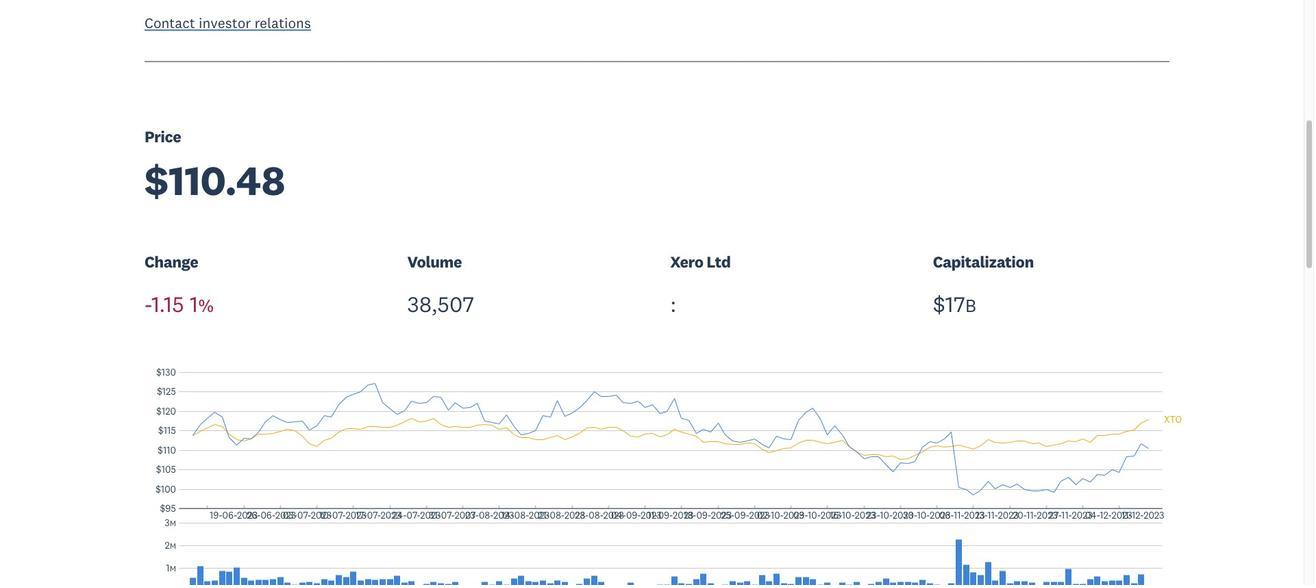 Task type: vqa. For each thing, say whether or not it's contained in the screenshot.
5th 09- from right
yes



Task type: describe. For each thing, give the bounding box(es) containing it.
0 vertical spatial .
[[225, 155, 236, 206]]

capitalization
[[933, 253, 1034, 272]]

2023 for 02-10-2023
[[784, 510, 805, 522]]

1 10- from the left
[[319, 510, 332, 522]]

31-07-2023
[[429, 510, 475, 522]]

24-07-2023
[[393, 510, 441, 522]]

4 11- from the left
[[1027, 510, 1037, 522]]

10-07-2023
[[319, 510, 367, 522]]

10- for 02-10-2023
[[771, 510, 784, 522]]

24-
[[393, 510, 407, 522]]

5 09- from the left
[[794, 510, 808, 522]]

m for 2
[[170, 542, 176, 552]]

03-
[[283, 510, 297, 522]]

14-
[[502, 510, 515, 522]]

31-
[[429, 510, 441, 522]]

23 2023 from the left
[[1037, 510, 1058, 522]]

07- for 17-
[[367, 510, 381, 522]]

08- for 28-
[[589, 510, 603, 522]]

$ for $ 130
[[156, 367, 162, 379]]

48
[[236, 155, 285, 206]]

09-10-2023
[[794, 510, 842, 522]]

09- for 18-
[[697, 510, 711, 522]]

1 11- from the left
[[648, 510, 658, 522]]

16-
[[830, 510, 842, 522]]

100
[[161, 484, 176, 497]]

$ for $ 95
[[160, 503, 165, 516]]

09- for 25-
[[735, 510, 749, 522]]

110 for $ 110
[[163, 445, 176, 457]]

:
[[670, 291, 677, 318]]

5 11- from the left
[[1062, 510, 1072, 522]]

16-10-2023
[[830, 510, 876, 522]]

04-12-2023
[[1086, 510, 1133, 522]]

3 06- from the left
[[940, 510, 954, 522]]

10- for 23-10-2023
[[880, 510, 893, 522]]

$ 125
[[157, 386, 176, 399]]

$ 17 b
[[933, 291, 977, 318]]

2023 for 26-06-2023
[[275, 510, 296, 522]]

6 07- from the left
[[465, 510, 479, 522]]

17-07-2023
[[356, 510, 401, 522]]

change
[[145, 253, 198, 272]]

$ 110
[[158, 445, 176, 457]]

110 for $ 110 . 48
[[169, 155, 225, 206]]

09- for 11-
[[658, 510, 673, 522]]

2023 for 11-12-2023
[[1144, 510, 1165, 522]]

23-
[[867, 510, 880, 522]]

$ for $ 120
[[156, 406, 162, 418]]

26-06-2023
[[247, 510, 296, 522]]

1 m
[[166, 563, 176, 575]]

2023 for 13-11-2023 20-11-2023
[[998, 510, 1019, 522]]

07-08-2023
[[465, 510, 514, 522]]

$ 105
[[156, 464, 176, 477]]

115
[[164, 425, 176, 438]]

120
[[162, 406, 176, 418]]

%
[[198, 295, 214, 318]]

2023 for 30-10-2023
[[930, 510, 951, 522]]

2023 for 04-09-2023
[[641, 510, 662, 522]]

2023 for 03-07-2023
[[311, 510, 332, 522]]

2023 for 24-07-2023
[[420, 510, 441, 522]]

25-09-2023
[[721, 510, 770, 522]]

$ 100
[[156, 484, 176, 497]]

10- for 30-10-2023
[[917, 510, 930, 522]]

08- for 07-
[[479, 510, 493, 522]]

$ 95
[[160, 503, 176, 516]]

m for 3
[[170, 520, 176, 529]]

2023 for 11-09-2023
[[673, 510, 694, 522]]

2023 for 23-10-2023
[[893, 510, 914, 522]]

2
[[165, 540, 170, 553]]

$ for $ 110
[[158, 445, 163, 457]]

27-11-2023
[[1049, 510, 1093, 522]]

2023 for 04-12-2023
[[1112, 510, 1133, 522]]

17
[[946, 291, 966, 318]]

27-
[[1049, 510, 1062, 522]]

07- for 31-
[[441, 510, 455, 522]]

6 11- from the left
[[1122, 510, 1132, 522]]

volume
[[407, 253, 462, 272]]

12- for 04-
[[1100, 510, 1112, 522]]

18-
[[684, 510, 697, 522]]

13-11-2023 20-11-2023
[[976, 510, 1058, 522]]

20-
[[1013, 510, 1027, 522]]

02-
[[757, 510, 771, 522]]

2 11- from the left
[[954, 510, 964, 522]]

$ for $ 125
[[157, 386, 162, 399]]

21-
[[538, 510, 550, 522]]

$ 130
[[156, 367, 176, 379]]

$ for $ 100
[[156, 484, 161, 497]]

1 for .
[[152, 291, 159, 318]]

10- for 16-10-2023
[[842, 510, 855, 522]]

09- for 04-
[[626, 510, 641, 522]]



Task type: locate. For each thing, give the bounding box(es) containing it.
2023 right 26-
[[275, 510, 296, 522]]

19-06-2023
[[210, 510, 258, 522]]

2023 right 27-
[[1072, 510, 1093, 522]]

9 2023 from the left
[[529, 510, 550, 522]]

0 horizontal spatial 04-
[[611, 510, 626, 522]]

03-07-2023
[[283, 510, 332, 522]]

1 12- from the left
[[1100, 510, 1112, 522]]

2023 right "04-12-2023"
[[1144, 510, 1165, 522]]

2 m
[[165, 540, 176, 553]]

10- left '16-'
[[808, 510, 821, 522]]

22 2023 from the left
[[998, 510, 1019, 522]]

2023 right the 19-
[[237, 510, 258, 522]]

30-
[[903, 510, 917, 522]]

08- left "28-"
[[550, 510, 565, 522]]

$ for $ 115
[[158, 425, 164, 438]]

08-
[[479, 510, 493, 522], [514, 510, 529, 522], [550, 510, 565, 522], [589, 510, 603, 522]]

4 07- from the left
[[407, 510, 420, 522]]

08- right 21-08-2023
[[589, 510, 603, 522]]

1 08- from the left
[[479, 510, 493, 522]]

28-08-2023
[[575, 510, 624, 522]]

$
[[145, 155, 169, 206], [933, 291, 946, 318], [156, 367, 162, 379], [157, 386, 162, 399], [156, 406, 162, 418], [158, 425, 164, 438], [158, 445, 163, 457], [156, 464, 161, 477], [156, 484, 161, 497], [160, 503, 165, 516]]

$ 110 . 48
[[145, 155, 285, 206]]

$ down $ 130
[[157, 386, 162, 399]]

0 horizontal spatial .
[[159, 291, 164, 318]]

07-
[[297, 510, 311, 522], [332, 510, 346, 522], [367, 510, 381, 522], [407, 510, 420, 522], [441, 510, 455, 522], [465, 510, 479, 522]]

contact
[[145, 14, 195, 32]]

4 10- from the left
[[842, 510, 855, 522]]

10- left 30-
[[880, 510, 893, 522]]

3 08- from the left
[[550, 510, 565, 522]]

10- left 23-
[[842, 510, 855, 522]]

10- left 17-
[[319, 510, 332, 522]]

2 m from the top
[[170, 542, 176, 552]]

2023 right '16-'
[[855, 510, 876, 522]]

m
[[170, 520, 176, 529], [170, 542, 176, 552], [170, 565, 176, 575]]

10- for 09-10-2023
[[808, 510, 821, 522]]

07- for 03-
[[297, 510, 311, 522]]

11- left "04-12-2023"
[[1062, 510, 1072, 522]]

$ down $ 110
[[156, 464, 161, 477]]

06- for 19-
[[222, 510, 237, 522]]

2023 right 03-
[[311, 510, 332, 522]]

1 . 15 1 %
[[152, 291, 214, 318]]

1 04- from the left
[[611, 510, 626, 522]]

1 down 2
[[166, 563, 170, 575]]

07- for 10-
[[332, 510, 346, 522]]

$ left b
[[933, 291, 946, 318]]

18-09-2023
[[684, 510, 732, 522]]

2 04- from the left
[[1086, 510, 1100, 522]]

23-10-2023
[[867, 510, 914, 522]]

2023 for 27-11-2023
[[1072, 510, 1093, 522]]

08- left 14-
[[479, 510, 493, 522]]

investor
[[199, 14, 251, 32]]

15
[[164, 291, 184, 318]]

4 2023 from the left
[[346, 510, 367, 522]]

2 07- from the left
[[332, 510, 346, 522]]

04- right "28-"
[[611, 510, 626, 522]]

1 horizontal spatial 04-
[[1086, 510, 1100, 522]]

0 horizontal spatial 1
[[152, 291, 159, 318]]

2023 for 07-08-2023
[[493, 510, 514, 522]]

0 vertical spatial 110
[[169, 155, 225, 206]]

1 09- from the left
[[626, 510, 641, 522]]

28-
[[575, 510, 589, 522]]

110
[[169, 155, 225, 206], [163, 445, 176, 457]]

4 08- from the left
[[589, 510, 603, 522]]

2 06- from the left
[[261, 510, 275, 522]]

2023 right 21-
[[565, 510, 585, 522]]

2023 for 25-09-2023
[[749, 510, 770, 522]]

2023 right "28-"
[[603, 510, 624, 522]]

$ up 3
[[160, 503, 165, 516]]

3 m from the top
[[170, 565, 176, 575]]

5 10- from the left
[[880, 510, 893, 522]]

09- left 25-
[[697, 510, 711, 522]]

contact investor relations
[[145, 14, 311, 32]]

06-11-2023
[[940, 510, 985, 522]]

2 12- from the left
[[1132, 510, 1144, 522]]

3
[[165, 518, 170, 530]]

4 09- from the left
[[735, 510, 749, 522]]

08- left 21-
[[514, 510, 529, 522]]

09- right 28-08-2023
[[626, 510, 641, 522]]

b
[[966, 295, 977, 318]]

$ up $ 105
[[158, 445, 163, 457]]

2023 for 16-10-2023
[[855, 510, 876, 522]]

06- left 26-
[[222, 510, 237, 522]]

26 2023 from the left
[[1144, 510, 1165, 522]]

04- for 09-
[[611, 510, 626, 522]]

1 m from the top
[[170, 520, 176, 529]]

xero
[[670, 253, 704, 272]]

20 2023 from the left
[[930, 510, 951, 522]]

11- left 20-
[[988, 510, 998, 522]]

130
[[162, 367, 176, 379]]

2023 for 19-06-2023
[[237, 510, 258, 522]]

19 2023 from the left
[[893, 510, 914, 522]]

15 2023 from the left
[[749, 510, 770, 522]]

125
[[162, 386, 176, 399]]

12- for 11-
[[1132, 510, 1144, 522]]

2023 right 02- on the bottom right of the page
[[784, 510, 805, 522]]

04- for 12-
[[1086, 510, 1100, 522]]

2023 right '31-'
[[455, 510, 475, 522]]

2023 right 30-
[[930, 510, 951, 522]]

2 horizontal spatial 1
[[190, 291, 198, 318]]

$ 115
[[158, 425, 176, 438]]

2 09- from the left
[[658, 510, 673, 522]]

105
[[161, 464, 176, 477]]

3 07- from the left
[[367, 510, 381, 522]]

08- for 21-
[[550, 510, 565, 522]]

2023 right 14-
[[529, 510, 550, 522]]

2023 right the 27-11-2023
[[1112, 510, 1133, 522]]

25-
[[721, 510, 735, 522]]

09- left 02- on the bottom right of the page
[[735, 510, 749, 522]]

2023 for 10-07-2023
[[346, 510, 367, 522]]

1 07- from the left
[[297, 510, 311, 522]]

1 vertical spatial 110
[[163, 445, 176, 457]]

2 08- from the left
[[514, 510, 529, 522]]

m inside "2 m"
[[170, 542, 176, 552]]

11- right the 27-11-2023
[[1122, 510, 1132, 522]]

110 up 105
[[163, 445, 176, 457]]

06- left 03-
[[261, 510, 275, 522]]

m inside "3 m"
[[170, 520, 176, 529]]

16 2023 from the left
[[784, 510, 805, 522]]

09-
[[626, 510, 641, 522], [658, 510, 673, 522], [697, 510, 711, 522], [735, 510, 749, 522], [794, 510, 808, 522]]

2 10- from the left
[[771, 510, 784, 522]]

38,507
[[407, 291, 474, 318]]

2023
[[237, 510, 258, 522], [275, 510, 296, 522], [311, 510, 332, 522], [346, 510, 367, 522], [381, 510, 401, 522], [420, 510, 441, 522], [455, 510, 475, 522], [493, 510, 514, 522], [529, 510, 550, 522], [565, 510, 585, 522], [603, 510, 624, 522], [641, 510, 662, 522], [673, 510, 694, 522], [711, 510, 732, 522], [749, 510, 770, 522], [784, 510, 805, 522], [821, 510, 842, 522], [855, 510, 876, 522], [893, 510, 914, 522], [930, 510, 951, 522], [964, 510, 985, 522], [998, 510, 1019, 522], [1037, 510, 1058, 522], [1072, 510, 1093, 522], [1112, 510, 1133, 522], [1144, 510, 1165, 522]]

2023 left 18-
[[641, 510, 662, 522]]

1 horizontal spatial 12-
[[1132, 510, 1144, 522]]

1 horizontal spatial 06-
[[261, 510, 275, 522]]

17 2023 from the left
[[821, 510, 842, 522]]

02-10-2023
[[757, 510, 805, 522]]

5 2023 from the left
[[381, 510, 401, 522]]

2023 left 24-
[[346, 510, 367, 522]]

price
[[145, 127, 181, 147]]

0 horizontal spatial 06-
[[222, 510, 237, 522]]

xto
[[1164, 414, 1182, 426]]

1 horizontal spatial 1
[[166, 563, 170, 575]]

m down 95
[[170, 520, 176, 529]]

.
[[225, 155, 236, 206], [159, 291, 164, 318]]

10 2023 from the left
[[565, 510, 585, 522]]

11-
[[648, 510, 658, 522], [954, 510, 964, 522], [988, 510, 998, 522], [1027, 510, 1037, 522], [1062, 510, 1072, 522], [1122, 510, 1132, 522]]

3 09- from the left
[[697, 510, 711, 522]]

2 vertical spatial m
[[170, 565, 176, 575]]

24 2023 from the left
[[1072, 510, 1093, 522]]

10- right 23-10-2023
[[917, 510, 930, 522]]

12 2023 from the left
[[641, 510, 662, 522]]

04-
[[611, 510, 626, 522], [1086, 510, 1100, 522]]

$ for $ 110 . 48
[[145, 155, 169, 206]]

3 11- from the left
[[988, 510, 998, 522]]

1 right 15 on the left
[[190, 291, 198, 318]]

2023 left 23-
[[821, 510, 842, 522]]

07- left '31-'
[[407, 510, 420, 522]]

26-
[[247, 510, 261, 522]]

09- left '16-'
[[794, 510, 808, 522]]

2023 right 20-
[[1037, 510, 1058, 522]]

30-10-2023
[[903, 510, 951, 522]]

7 2023 from the left
[[455, 510, 475, 522]]

3 m
[[165, 518, 176, 530]]

2023 for 21-08-2023
[[565, 510, 585, 522]]

07- right '24-07-2023' at left
[[441, 510, 455, 522]]

$ for $ 105
[[156, 464, 161, 477]]

04- right 27-
[[1086, 510, 1100, 522]]

2023 for 06-11-2023
[[964, 510, 985, 522]]

06-
[[222, 510, 237, 522], [261, 510, 275, 522], [940, 510, 954, 522]]

11-12-2023
[[1122, 510, 1165, 522]]

m up "1 m"
[[170, 542, 176, 552]]

1 left 15 on the left
[[152, 291, 159, 318]]

m inside "1 m"
[[170, 565, 176, 575]]

0 horizontal spatial 12-
[[1100, 510, 1112, 522]]

07- for 24-
[[407, 510, 420, 522]]

2023 right 17-
[[381, 510, 401, 522]]

1 vertical spatial .
[[159, 291, 164, 318]]

8 2023 from the left
[[493, 510, 514, 522]]

0 vertical spatial m
[[170, 520, 176, 529]]

2 2023 from the left
[[275, 510, 296, 522]]

1 2023 from the left
[[237, 510, 258, 522]]

10-
[[319, 510, 332, 522], [771, 510, 784, 522], [808, 510, 821, 522], [842, 510, 855, 522], [880, 510, 893, 522], [917, 510, 930, 522]]

07- left 14-
[[465, 510, 479, 522]]

06- for 26-
[[261, 510, 275, 522]]

1
[[152, 291, 159, 318], [190, 291, 198, 318], [166, 563, 170, 575]]

12-
[[1100, 510, 1112, 522], [1132, 510, 1144, 522]]

08- for 14-
[[514, 510, 529, 522]]

3 10- from the left
[[808, 510, 821, 522]]

07- left 24-
[[367, 510, 381, 522]]

21-08-2023
[[538, 510, 585, 522]]

m for 1
[[170, 565, 176, 575]]

2023 for 14-08-2023
[[529, 510, 550, 522]]

2 horizontal spatial 06-
[[940, 510, 954, 522]]

2023 left 21-
[[493, 510, 514, 522]]

09- left 18-
[[658, 510, 673, 522]]

6 2023 from the left
[[420, 510, 441, 522]]

$ up $ 125
[[156, 367, 162, 379]]

2023 for 17-07-2023
[[381, 510, 401, 522]]

2023 right 18-
[[711, 510, 732, 522]]

1 for m
[[166, 563, 170, 575]]

11- left 27-
[[1027, 510, 1037, 522]]

21 2023 from the left
[[964, 510, 985, 522]]

04-09-2023
[[611, 510, 662, 522]]

95
[[165, 503, 176, 516]]

2023 for 31-07-2023
[[455, 510, 475, 522]]

17-
[[356, 510, 367, 522]]

14-08-2023
[[502, 510, 550, 522]]

relations
[[255, 14, 311, 32]]

11- left 13-
[[954, 510, 964, 522]]

06- left 13-
[[940, 510, 954, 522]]

$ down $ 120
[[158, 425, 164, 438]]

1 06- from the left
[[222, 510, 237, 522]]

18 2023 from the left
[[855, 510, 876, 522]]

2023 for 18-09-2023
[[711, 510, 732, 522]]

2023 for 28-08-2023
[[603, 510, 624, 522]]

2023 left 25-
[[673, 510, 694, 522]]

6 10- from the left
[[917, 510, 930, 522]]

10- right 25-09-2023
[[771, 510, 784, 522]]

xero ltd
[[670, 253, 731, 272]]

$ for $ 17 b
[[933, 291, 946, 318]]

m down "2 m"
[[170, 565, 176, 575]]

07- left 17-
[[332, 510, 346, 522]]

3 2023 from the left
[[311, 510, 332, 522]]

11-09-2023
[[648, 510, 694, 522]]

14 2023 from the left
[[711, 510, 732, 522]]

13-
[[976, 510, 988, 522]]

5 07- from the left
[[441, 510, 455, 522]]

25 2023 from the left
[[1112, 510, 1133, 522]]

2023 right 24-
[[420, 510, 441, 522]]

$ down $ 105
[[156, 484, 161, 497]]

1 horizontal spatial .
[[225, 155, 236, 206]]

ltd
[[707, 253, 731, 272]]

2023 left 20-
[[964, 510, 985, 522]]

2023 for 09-10-2023
[[821, 510, 842, 522]]

2023 right 23-
[[893, 510, 914, 522]]

$ down price at the left
[[145, 155, 169, 206]]

11 2023 from the left
[[603, 510, 624, 522]]

2023 right 13-
[[998, 510, 1019, 522]]

13 2023 from the left
[[673, 510, 694, 522]]

19-
[[210, 510, 222, 522]]

$ 120
[[156, 406, 176, 418]]

contact investor relations link
[[145, 14, 311, 35]]

07- right 26-06-2023
[[297, 510, 311, 522]]

$ up $ 115
[[156, 406, 162, 418]]

110 down price at the left
[[169, 155, 225, 206]]

2023 right 25-
[[749, 510, 770, 522]]

11- left 18-
[[648, 510, 658, 522]]

1 vertical spatial m
[[170, 542, 176, 552]]



